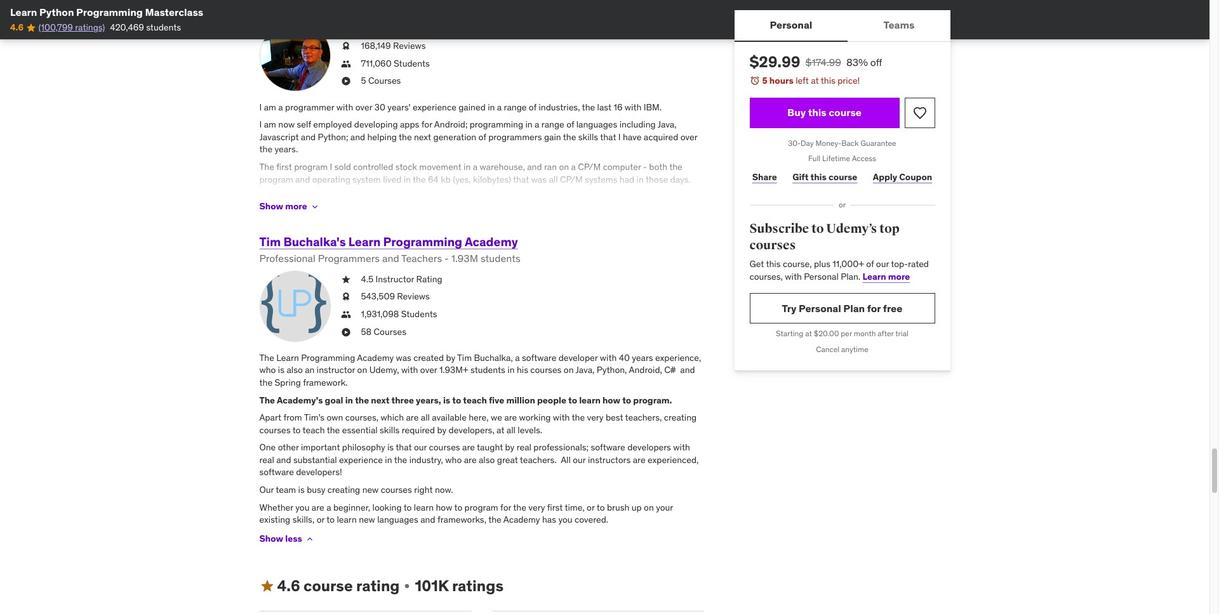 Task type: describe. For each thing, give the bounding box(es) containing it.
instructor
[[317, 365, 355, 376]]

tim buchalka's learn programming academy professional programmers and teachers - 1.93m students
[[260, 234, 521, 265]]

is up available
[[443, 395, 451, 406]]

that inside the learn programming academy was created by tim buchalka, a software developer with 40 years experience, who is also an instructor on udemy, with over 1.93m+ students in his courses on java, python, android, c#  and the spring framework. the academy's goal in the next three years, is to teach five million people to learn how to program. apart from tim's own courses, which are all available here, we are working with the very best teachers, creating courses to teach the essential skills required by developers, at all levels. one other important philosophy is that our courses are taught by real professionals; software developers with real and substantial experience in the industry, who are also great teachers.  all our instructors are experienced, software developers! our team is busy creating new courses right now. whether you are a beginner, looking to learn how to program for the very first time, or to brush up on your existing skills, or to learn new languages and frameworks, the academy has you covered.
[[396, 442, 412, 454]]

days.
[[671, 174, 691, 185]]

great
[[497, 455, 518, 466]]

in right had
[[637, 174, 644, 185]]

0 horizontal spatial over
[[356, 101, 373, 113]]

2 am from the top
[[264, 119, 276, 130]]

0 horizontal spatial you
[[296, 502, 310, 514]]

of down programming
[[479, 131, 486, 143]]

off
[[871, 56, 883, 69]]

to up available
[[453, 395, 461, 406]]

to up frameworks,
[[455, 502, 463, 514]]

0 horizontal spatial who
[[260, 365, 276, 376]]

420,469
[[110, 22, 144, 33]]

access
[[852, 154, 877, 164]]

0 vertical spatial that
[[600, 131, 616, 143]]

0 vertical spatial new
[[363, 485, 379, 496]]

1 vertical spatial program
[[260, 174, 293, 185]]

0 vertical spatial cp/m
[[578, 161, 601, 173]]

is up spring
[[278, 365, 285, 376]]

a left wide
[[369, 191, 374, 203]]

543,509
[[361, 291, 395, 303]]

in down stock
[[404, 174, 411, 185]]

courses down apart
[[260, 425, 291, 436]]

and inside "tim buchalka's learn programming academy professional programmers and teachers - 1.93m students"
[[382, 252, 399, 265]]

apply coupon
[[873, 171, 933, 183]]

the down "apps"
[[399, 131, 412, 143]]

0 vertical spatial how
[[603, 395, 621, 406]]

2 vertical spatial by
[[505, 442, 515, 454]]

1 horizontal spatial including
[[620, 119, 656, 130]]

northumbrian
[[515, 204, 570, 215]]

2 horizontal spatial or
[[839, 200, 846, 210]]

2 horizontal spatial also
[[479, 455, 495, 466]]

frameworks,
[[438, 515, 487, 526]]

in left his
[[508, 365, 515, 376]]

java, inside the 'i am a programmer with over 30 years' experience gained in a range of industries, the last 16 with ibm. i am now self employed developing apps for android; programming in a range of languages including java, javascript and python; and helping the next generation of programmers gain the skills that i have acquired over the years. the first program i sold controlled stock movement in a warehouse, and ran on a cp/m computer - both the program and operating system lived in the 64 kb (yes, kilobytes) that was all cp/m systems had in those days. i have gained experience in a wide range of industries including utilities, retail, insurance and the motor manufacturing industry. my clients and employers have included northumbrian water, arcadia, royal sun alliance, nissan and jaguar landrover. i also worked for sunderland university for 3 years preparing and delivering training courses in computing.'
[[658, 119, 677, 130]]

1 vertical spatial by
[[437, 425, 447, 436]]

show for show more
[[260, 201, 283, 212]]

plus
[[814, 259, 831, 270]]

- inside "tim buchalka's learn programming academy professional programmers and teachers - 1.93m students"
[[445, 252, 449, 265]]

at inside the learn programming academy was created by tim buchalka, a software developer with 40 years experience, who is also an instructor on udemy, with over 1.93m+ students in his courses on java, python, android, c#  and the spring framework. the academy's goal in the next three years, is to teach five million people to learn how to program. apart from tim's own courses, which are all available here, we are working with the very best teachers, creating courses to teach the essential skills required by developers, at all levels. one other important philosophy is that our courses are taught by real professionals; software developers with real and substantial experience in the industry, who are also great teachers.  all our instructors are experienced, software developers! our team is busy creating new courses right now. whether you are a beginner, looking to learn how to program for the very first time, or to brush up on your existing skills, or to learn new languages and frameworks, the academy has you covered.
[[497, 425, 505, 436]]

5 for 5 hours left at this price!
[[763, 75, 768, 86]]

1 horizontal spatial experience
[[413, 101, 457, 113]]

both
[[649, 161, 668, 173]]

and down the 'other'
[[276, 455, 291, 466]]

to down from
[[293, 425, 301, 436]]

show more
[[260, 201, 307, 212]]

try personal plan for free link
[[750, 294, 935, 324]]

and down developing
[[351, 131, 365, 143]]

xsmall image for 5 courses
[[341, 75, 351, 88]]

developers,
[[449, 425, 495, 436]]

now.
[[435, 485, 453, 496]]

anytime
[[842, 345, 869, 355]]

in down jaguar
[[366, 229, 373, 240]]

subscribe to udemy's top courses
[[750, 221, 900, 253]]

2 horizontal spatial have
[[623, 131, 642, 143]]

beginner,
[[333, 502, 370, 514]]

0 vertical spatial by
[[446, 352, 456, 364]]

0 vertical spatial creating
[[664, 412, 697, 424]]

with right 16
[[625, 101, 642, 113]]

a left beginner,
[[327, 502, 331, 514]]

0 vertical spatial software
[[522, 352, 557, 364]]

personal button
[[735, 10, 848, 41]]

543,509 reviews
[[361, 291, 430, 303]]

created
[[414, 352, 444, 364]]

(yes,
[[453, 174, 471, 185]]

experienced,
[[648, 455, 699, 466]]

courses inside the 'i am a programmer with over 30 years' experience gained in a range of industries, the last 16 with ibm. i am now self employed developing apps for android; programming in a range of languages including java, javascript and python; and helping the next generation of programmers gain the skills that i have acquired over the years. the first program i sold controlled stock movement in a warehouse, and ran on a cp/m computer - both the program and operating system lived in the 64 kb (yes, kilobytes) that was all cp/m systems had in those days. i have gained experience in a wide range of industries including utilities, retail, insurance and the motor manufacturing industry. my clients and employers have included northumbrian water, arcadia, royal sun alliance, nissan and jaguar landrover. i also worked for sunderland university for 3 years preparing and delivering training courses in computing.'
[[333, 229, 364, 240]]

time,
[[565, 502, 585, 514]]

xsmall image for 1,931,098 students
[[341, 309, 351, 321]]

101k
[[415, 577, 449, 596]]

c#
[[665, 365, 676, 376]]

the down great
[[513, 502, 527, 514]]

courses for 1,931,098
[[374, 326, 407, 338]]

is right the philosophy
[[388, 442, 394, 454]]

0 vertical spatial gained
[[459, 101, 486, 113]]

for right "apps"
[[422, 119, 433, 130]]

training
[[300, 229, 331, 240]]

has
[[542, 515, 557, 526]]

was inside the 'i am a programmer with over 30 years' experience gained in a range of industries, the last 16 with ibm. i am now self employed developing apps for android; programming in a range of languages including java, javascript and python; and helping the next generation of programmers gain the skills that i have acquired over the years. the first program i sold controlled stock movement in a warehouse, and ran on a cp/m computer - both the program and operating system lived in the 64 kb (yes, kilobytes) that was all cp/m systems had in those days. i have gained experience in a wide range of industries including utilities, retail, insurance and the motor manufacturing industry. my clients and employers have included northumbrian water, arcadia, royal sun alliance, nissan and jaguar landrover. i also worked for sunderland university for 3 years preparing and delivering training courses in computing.'
[[532, 174, 547, 185]]

existing
[[260, 515, 290, 526]]

kb
[[441, 174, 451, 185]]

employed
[[313, 119, 352, 130]]

1 horizontal spatial that
[[513, 174, 529, 185]]

nissan
[[295, 216, 322, 228]]

in up my
[[360, 191, 367, 203]]

share
[[753, 171, 777, 183]]

self
[[297, 119, 311, 130]]

more for show more
[[285, 201, 307, 212]]

with inside get this course, plus 11,000+ of our top-rated courses, with personal plan.
[[785, 271, 802, 283]]

in right goal
[[345, 395, 353, 406]]

ratings
[[452, 577, 504, 596]]

teachers.
[[520, 455, 557, 466]]

other
[[278, 442, 299, 454]]

a right ran
[[571, 161, 576, 173]]

1 vertical spatial new
[[359, 515, 375, 526]]

and down right
[[421, 515, 435, 526]]

and down the self
[[301, 131, 316, 143]]

0 horizontal spatial have
[[264, 191, 283, 203]]

learn inside the learn programming academy was created by tim buchalka, a software developer with 40 years experience, who is also an instructor on udemy, with over 1.93m+ students in his courses on java, python, android, c#  and the spring framework. the academy's goal in the next three years, is to teach five million people to learn how to program. apart from tim's own courses, which are all available here, we are working with the very best teachers, creating courses to teach the essential skills required by developers, at all levels. one other important philosophy is that our courses are taught by real professionals; software developers with real and substantial experience in the industry, who are also great teachers.  all our instructors are experienced, software developers! our team is busy creating new courses right now. whether you are a beginner, looking to learn how to program for the very first time, or to brush up on your existing skills, or to learn new languages and frameworks, the academy has you covered.
[[276, 352, 299, 364]]

brush
[[607, 502, 630, 514]]

programming for academy
[[301, 352, 355, 364]]

covered.
[[575, 515, 609, 526]]

on right up
[[644, 502, 654, 514]]

for left the 3
[[570, 216, 580, 228]]

buchalka's
[[284, 234, 346, 249]]

with up python,
[[600, 352, 617, 364]]

courses, inside get this course, plus 11,000+ of our top-rated courses, with personal plan.
[[750, 271, 783, 283]]

learn more link
[[863, 271, 911, 283]]

and up landrover.
[[398, 204, 413, 215]]

$29.99 $174.99 83% off
[[750, 52, 883, 72]]

xsmall image for 58 courses
[[341, 326, 351, 339]]

kilobytes)
[[473, 174, 511, 185]]

1 vertical spatial all
[[421, 412, 430, 424]]

2 vertical spatial course
[[304, 577, 353, 596]]

1 vertical spatial you
[[559, 515, 573, 526]]

price!
[[838, 75, 860, 86]]

cancel
[[816, 345, 840, 355]]

trial
[[896, 329, 909, 339]]

30-
[[789, 138, 801, 148]]

show less
[[260, 534, 302, 545]]

on inside the 'i am a programmer with over 30 years' experience gained in a range of industries, the last 16 with ibm. i am now self employed developing apps for android; programming in a range of languages including java, javascript and python; and helping the next generation of programmers gain the skills that i have acquired over the years. the first program i sold controlled stock movement in a warehouse, and ran on a cp/m computer - both the program and operating system lived in the 64 kb (yes, kilobytes) that was all cp/m systems had in those days. i have gained experience in a wide range of industries including utilities, retail, insurance and the motor manufacturing industry. my clients and employers have included northumbrian water, arcadia, royal sun alliance, nissan and jaguar landrover. i also worked for sunderland university for 3 years preparing and delivering training courses in computing.'
[[559, 161, 569, 173]]

1 horizontal spatial all
[[507, 425, 516, 436]]

team
[[276, 485, 296, 496]]

the up days.
[[670, 161, 683, 173]]

money-
[[816, 138, 842, 148]]

the down own
[[327, 425, 340, 436]]

those
[[646, 174, 668, 185]]

this down $174.99
[[821, 75, 836, 86]]

1 vertical spatial over
[[681, 131, 698, 143]]

courses up looking at the bottom
[[381, 485, 412, 496]]

2 vertical spatial software
[[260, 467, 294, 479]]

to up best
[[623, 395, 632, 406]]

0 horizontal spatial also
[[287, 365, 303, 376]]

learn inside "tim buchalka's learn programming academy professional programmers and teachers - 1.93m students"
[[349, 234, 381, 249]]

xsmall image inside 'show more' button
[[310, 202, 320, 212]]

30
[[375, 101, 386, 113]]

2 vertical spatial learn
[[337, 515, 357, 526]]

and up arcadia,
[[614, 191, 629, 203]]

1 horizontal spatial have
[[458, 204, 477, 215]]

to inside subscribe to udemy's top courses
[[812, 221, 824, 237]]

in down the philosophy
[[385, 455, 392, 466]]

(100,799 ratings)
[[38, 22, 105, 33]]

1 horizontal spatial very
[[587, 412, 604, 424]]

programmers
[[489, 131, 542, 143]]

on left udemy,
[[357, 365, 367, 376]]

the right frameworks,
[[489, 515, 502, 526]]

and down sun on the top right of page
[[654, 216, 669, 228]]

the up professionals;
[[572, 412, 585, 424]]

101k ratings
[[415, 577, 504, 596]]

1 horizontal spatial teach
[[463, 395, 487, 406]]

2 vertical spatial or
[[317, 515, 325, 526]]

skills inside the learn programming academy was created by tim buchalka, a software developer with 40 years experience, who is also an instructor on udemy, with over 1.93m+ students in his courses on java, python, android, c#  and the spring framework. the academy's goal in the next three years, is to teach five million people to learn how to program. apart from tim's own courses, which are all available here, we are working with the very best teachers, creating courses to teach the essential skills required by developers, at all levels. one other important philosophy is that our courses are taught by real professionals; software developers with real and substantial experience in the industry, who are also great teachers.  all our instructors are experienced, software developers! our team is busy creating new courses right now. whether you are a beginner, looking to learn how to program for the very first time, or to brush up on your existing skills, or to learn new languages and frameworks, the academy has you covered.
[[380, 425, 400, 436]]

teams
[[884, 19, 915, 31]]

of down industries,
[[567, 119, 575, 130]]

tim inside the learn programming academy was created by tim buchalka, a software developer with 40 years experience, who is also an instructor on udemy, with over 1.93m+ students in his courses on java, python, android, c#  and the spring framework. the academy's goal in the next three years, is to teach five million people to learn how to program. apart from tim's own courses, which are all available here, we are working with the very best teachers, creating courses to teach the essential skills required by developers, at all levels. one other important philosophy is that our courses are taught by real professionals; software developers with real and substantial experience in the industry, who are also great teachers.  all our instructors are experienced, software developers! our team is busy creating new courses right now. whether you are a beginner, looking to learn how to program for the very first time, or to brush up on your existing skills, or to learn new languages and frameworks, the academy has you covered.
[[457, 352, 472, 364]]

my
[[356, 204, 367, 215]]

academy inside "tim buchalka's learn programming academy professional programmers and teachers - 1.93m students"
[[465, 234, 518, 249]]

programming for masterclass
[[76, 6, 143, 18]]

2 vertical spatial academy
[[504, 515, 540, 526]]

professionals;
[[534, 442, 589, 454]]

1 vertical spatial how
[[436, 502, 453, 514]]

personal inside get this course, plus 11,000+ of our top-rated courses, with personal plan.
[[804, 271, 839, 283]]

years inside the 'i am a programmer with over 30 years' experience gained in a range of industries, the last 16 with ibm. i am now self employed developing apps for android; programming in a range of languages including java, javascript and python; and helping the next generation of programmers gain the skills that i have acquired over the years. the first program i sold controlled stock movement in a warehouse, and ran on a cp/m computer - both the program and operating system lived in the 64 kb (yes, kilobytes) that was all cp/m systems had in those days. i have gained experience in a wide range of industries including utilities, retail, insurance and the motor manufacturing industry. my clients and employers have included northumbrian water, arcadia, royal sun alliance, nissan and jaguar landrover. i also worked for sunderland university for 3 years preparing and delivering training courses in computing.'
[[590, 216, 611, 228]]

$174.99
[[806, 56, 842, 69]]

the left last
[[582, 101, 595, 113]]

to right people
[[569, 395, 577, 406]]

tim inside "tim buchalka's learn programming academy professional programmers and teachers - 1.93m students"
[[260, 234, 281, 249]]

starting
[[776, 329, 804, 339]]

1 horizontal spatial or
[[587, 502, 595, 514]]

1 horizontal spatial our
[[573, 455, 586, 466]]

and left ran
[[527, 161, 542, 173]]

a up programming
[[497, 101, 502, 113]]

utilities,
[[512, 191, 544, 203]]

0 vertical spatial learn
[[579, 395, 601, 406]]

teachers,
[[625, 412, 662, 424]]

alliance,
[[260, 216, 293, 228]]

learn left 'python'
[[10, 6, 37, 18]]

rated
[[908, 259, 929, 270]]

courses up industry,
[[429, 442, 460, 454]]

0 vertical spatial program
[[294, 161, 328, 173]]

preparing
[[613, 216, 652, 228]]

the right gain at the left top
[[563, 131, 576, 143]]

of left industries,
[[529, 101, 537, 113]]

83%
[[847, 56, 868, 69]]

taught
[[477, 442, 503, 454]]

professional
[[260, 252, 316, 265]]

1 horizontal spatial who
[[446, 455, 462, 466]]

0 vertical spatial at
[[811, 75, 819, 86]]

is left busy
[[298, 485, 305, 496]]

learn more
[[863, 271, 911, 283]]

landrover.
[[369, 216, 411, 228]]

3
[[583, 216, 588, 228]]

to down beginner,
[[327, 515, 335, 526]]

next for three
[[371, 395, 390, 406]]

whether
[[260, 502, 293, 514]]

0 horizontal spatial range
[[397, 191, 420, 203]]

xsmall image left '101k'
[[402, 582, 413, 592]]

the left 64
[[413, 174, 426, 185]]

helping
[[367, 131, 397, 143]]

share button
[[750, 165, 780, 190]]

motor
[[646, 191, 670, 203]]

first inside the 'i am a programmer with over 30 years' experience gained in a range of industries, the last 16 with ibm. i am now self employed developing apps for android; programming in a range of languages including java, javascript and python; and helping the next generation of programmers gain the skills that i have acquired over the years. the first program i sold controlled stock movement in a warehouse, and ran on a cp/m computer - both the program and operating system lived in the 64 kb (yes, kilobytes) that was all cp/m systems had in those days. i have gained experience in a wide range of industries including utilities, retail, insurance and the motor manufacturing industry. my clients and employers have included northumbrian water, arcadia, royal sun alliance, nissan and jaguar landrover. i also worked for sunderland university for 3 years preparing and delivering training courses in computing.'
[[276, 161, 292, 173]]

courses inside subscribe to udemy's top courses
[[750, 237, 796, 253]]

plan.
[[841, 271, 861, 283]]

in up (yes,
[[464, 161, 471, 173]]

sun
[[658, 204, 673, 215]]

retail,
[[546, 191, 571, 203]]

back
[[842, 138, 859, 148]]

with up the experienced,
[[674, 442, 690, 454]]

developer
[[559, 352, 598, 364]]

xsmall image for 711,060 students
[[341, 58, 351, 70]]

- inside the 'i am a programmer with over 30 years' experience gained in a range of industries, the last 16 with ibm. i am now self employed developing apps for android; programming in a range of languages including java, javascript and python; and helping the next generation of programmers gain the skills that i have acquired over the years. the first program i sold controlled stock movement in a warehouse, and ran on a cp/m computer - both the program and operating system lived in the 64 kb (yes, kilobytes) that was all cp/m systems had in those days. i have gained experience in a wide range of industries including utilities, retail, insurance and the motor manufacturing industry. my clients and employers have included northumbrian water, arcadia, royal sun alliance, nissan and jaguar landrover. i also worked for sunderland university for 3 years preparing and delivering training courses in computing.'
[[644, 161, 647, 173]]

1 vertical spatial teach
[[303, 425, 325, 436]]

more for learn more
[[889, 271, 911, 283]]

on down developer
[[564, 365, 574, 376]]

generation
[[434, 131, 477, 143]]

the down javascript
[[260, 144, 273, 155]]



Task type: vqa. For each thing, say whether or not it's contained in the screenshot.
software to the middle
yes



Task type: locate. For each thing, give the bounding box(es) containing it.
0 vertical spatial students
[[146, 22, 181, 33]]

all down ran
[[549, 174, 558, 185]]

1 vertical spatial first
[[547, 502, 563, 514]]

course inside button
[[829, 106, 862, 119]]

try
[[782, 302, 797, 315]]

and
[[301, 131, 316, 143], [351, 131, 365, 143], [527, 161, 542, 173], [295, 174, 310, 185], [614, 191, 629, 203], [398, 204, 413, 215], [324, 216, 339, 228], [654, 216, 669, 228], [382, 252, 399, 265], [276, 455, 291, 466], [421, 515, 435, 526]]

this right get
[[766, 259, 781, 270]]

android,
[[629, 365, 663, 376]]

learn down python,
[[579, 395, 601, 406]]

or
[[839, 200, 846, 210], [587, 502, 595, 514], [317, 515, 325, 526]]

personal
[[770, 19, 813, 31], [804, 271, 839, 283], [799, 302, 842, 315]]

2 the from the top
[[260, 352, 274, 364]]

1 horizontal spatial -
[[644, 161, 647, 173]]

next
[[414, 131, 431, 143], [371, 395, 390, 406]]

required
[[402, 425, 435, 436]]

1 vertical spatial reviews
[[397, 291, 430, 303]]

1 vertical spatial cp/m
[[560, 174, 583, 185]]

1 vertical spatial range
[[542, 119, 565, 130]]

0 horizontal spatial next
[[371, 395, 390, 406]]

xsmall image inside show less button
[[305, 535, 315, 545]]

4.6 left (100,799
[[10, 22, 24, 33]]

1 vertical spatial personal
[[804, 271, 839, 283]]

2 horizontal spatial programming
[[383, 234, 463, 249]]

operating
[[312, 174, 351, 185]]

years right the 3
[[590, 216, 611, 228]]

next up which
[[371, 395, 390, 406]]

over down "created"
[[420, 365, 437, 376]]

by up 1.93m+
[[446, 352, 456, 364]]

also down taught
[[479, 455, 495, 466]]

programmers
[[318, 252, 380, 265]]

and left the operating
[[295, 174, 310, 185]]

1 vertical spatial gained
[[285, 191, 312, 203]]

new up looking at the bottom
[[363, 485, 379, 496]]

more up nissan
[[285, 201, 307, 212]]

0 horizontal spatial including
[[473, 191, 509, 203]]

with down people
[[553, 412, 570, 424]]

a up the programmers
[[535, 119, 540, 130]]

experience up "android;"
[[413, 101, 457, 113]]

have
[[623, 131, 642, 143], [264, 191, 283, 203], [458, 204, 477, 215]]

stock
[[396, 161, 417, 173]]

languages inside the 'i am a programmer with over 30 years' experience gained in a range of industries, the last 16 with ibm. i am now self employed developing apps for android; programming in a range of languages including java, javascript and python; and helping the next generation of programmers gain the skills that i have acquired over the years. the first program i sold controlled stock movement in a warehouse, and ran on a cp/m computer - both the program and operating system lived in the 64 kb (yes, kilobytes) that was all cp/m systems had in those days. i have gained experience in a wide range of industries including utilities, retail, insurance and the motor manufacturing industry. my clients and employers have included northumbrian water, arcadia, royal sun alliance, nissan and jaguar landrover. i also worked for sunderland university for 3 years preparing and delivering training courses in computing.'
[[577, 119, 618, 130]]

was
[[532, 174, 547, 185], [396, 352, 412, 364]]

this for get
[[766, 259, 781, 270]]

1 horizontal spatial skills
[[579, 131, 598, 143]]

0 horizontal spatial more
[[285, 201, 307, 212]]

0 vertical spatial you
[[296, 502, 310, 514]]

reviews for 168,149 reviews
[[393, 40, 426, 52]]

this
[[821, 75, 836, 86], [809, 106, 827, 119], [811, 171, 827, 183], [766, 259, 781, 270]]

tab list
[[735, 10, 951, 42]]

2 vertical spatial students
[[471, 365, 506, 376]]

show up alliance,
[[260, 201, 283, 212]]

1,931,098 students
[[361, 309, 437, 320]]

our down professionals;
[[573, 455, 586, 466]]

next for generation
[[414, 131, 431, 143]]

software up team
[[260, 467, 294, 479]]

all inside the 'i am a programmer with over 30 years' experience gained in a range of industries, the last 16 with ibm. i am now self employed developing apps for android; programming in a range of languages including java, javascript and python; and helping the next generation of programmers gain the skills that i have acquired over the years. the first program i sold controlled stock movement in a warehouse, and ran on a cp/m computer - both the program and operating system lived in the 64 kb (yes, kilobytes) that was all cp/m systems had in those days. i have gained experience in a wide range of industries including utilities, retail, insurance and the motor manufacturing industry. my clients and employers have included northumbrian water, arcadia, royal sun alliance, nissan and jaguar landrover. i also worked for sunderland university for 3 years preparing and delivering training courses in computing.'
[[549, 174, 558, 185]]

a up 'kilobytes)'
[[473, 161, 478, 173]]

rating
[[416, 274, 443, 285]]

2 horizontal spatial over
[[681, 131, 698, 143]]

learn python programming masterclass
[[10, 6, 203, 18]]

get this course, plus 11,000+ of our top-rated courses, with personal plan.
[[750, 259, 929, 283]]

buy this course
[[788, 106, 862, 119]]

3 the from the top
[[260, 395, 275, 406]]

reviews for 543,509 reviews
[[397, 291, 430, 303]]

or up udemy's
[[839, 200, 846, 210]]

0 vertical spatial over
[[356, 101, 373, 113]]

show more button
[[260, 194, 320, 220]]

1 vertical spatial -
[[445, 252, 449, 265]]

our
[[877, 259, 889, 270], [414, 442, 427, 454], [573, 455, 586, 466]]

students
[[146, 22, 181, 33], [481, 252, 521, 265], [471, 365, 506, 376]]

tab list containing personal
[[735, 10, 951, 42]]

courses down 1,931,098 students
[[374, 326, 407, 338]]

hours
[[770, 75, 794, 86]]

over left 30
[[356, 101, 373, 113]]

in up the programmers
[[526, 119, 533, 130]]

essential
[[342, 425, 378, 436]]

and down industry.
[[324, 216, 339, 228]]

academy
[[465, 234, 518, 249], [357, 352, 394, 364], [504, 515, 540, 526]]

included
[[479, 204, 513, 215]]

0 vertical spatial next
[[414, 131, 431, 143]]

1 horizontal spatial next
[[414, 131, 431, 143]]

university
[[528, 216, 567, 228]]

0 vertical spatial all
[[549, 174, 558, 185]]

all left levels. on the left bottom of page
[[507, 425, 516, 436]]

1 horizontal spatial range
[[504, 101, 527, 113]]

0 vertical spatial students
[[394, 58, 430, 69]]

at inside starting at $20.00 per month after trial cancel anytime
[[806, 329, 812, 339]]

per
[[841, 329, 852, 339]]

java, inside the learn programming academy was created by tim buchalka, a software developer with 40 years experience, who is also an instructor on udemy, with over 1.93m+ students in his courses on java, python, android, c#  and the spring framework. the academy's goal in the next three years, is to teach five million people to learn how to program. apart from tim's own courses, which are all available here, we are working with the very best teachers, creating courses to teach the essential skills required by developers, at all levels. one other important philosophy is that our courses are taught by real professionals; software developers with real and substantial experience in the industry, who are also great teachers.  all our instructors are experienced, software developers! our team is busy creating new courses right now. whether you are a beginner, looking to learn how to program for the very first time, or to brush up on your existing skills, or to learn new languages and frameworks, the academy has you covered.
[[576, 365, 595, 376]]

this inside button
[[809, 106, 827, 119]]

systems
[[585, 174, 618, 185]]

learn
[[10, 6, 37, 18], [349, 234, 381, 249], [863, 271, 887, 283], [276, 352, 299, 364]]

teams button
[[848, 10, 951, 41]]

this for buy
[[809, 106, 827, 119]]

by down available
[[437, 425, 447, 436]]

developing
[[354, 119, 398, 130]]

1 vertical spatial real
[[260, 455, 274, 466]]

to right looking at the bottom
[[404, 502, 412, 514]]

available
[[432, 412, 467, 424]]

over inside the learn programming academy was created by tim buchalka, a software developer with 40 years experience, who is also an instructor on udemy, with over 1.93m+ students in his courses on java, python, android, c#  and the spring framework. the academy's goal in the next three years, is to teach five million people to learn how to program. apart from tim's own courses, which are all available here, we are working with the very best teachers, creating courses to teach the essential skills required by developers, at all levels. one other important philosophy is that our courses are taught by real professionals; software developers with real and substantial experience in the industry, who are also great teachers.  all our instructors are experienced, software developers! our team is busy creating new courses right now. whether you are a beginner, looking to learn how to program for the very first time, or to brush up on your existing skills, or to learn new languages and frameworks, the academy has you covered.
[[420, 365, 437, 376]]

software up "instructors"
[[591, 442, 626, 454]]

program up the operating
[[294, 161, 328, 173]]

2 horizontal spatial that
[[600, 131, 616, 143]]

new down beginner,
[[359, 515, 375, 526]]

was up udemy,
[[396, 352, 412, 364]]

gained up manufacturing
[[285, 191, 312, 203]]

after
[[878, 329, 894, 339]]

0 vertical spatial programming
[[76, 6, 143, 18]]

courses for 711,060
[[368, 75, 401, 87]]

xsmall image for 543,509 reviews
[[341, 291, 351, 304]]

last
[[598, 101, 612, 113]]

masterclass
[[145, 6, 203, 18]]

that down required
[[396, 442, 412, 454]]

courses, inside the learn programming academy was created by tim buchalka, a software developer with 40 years experience, who is also an instructor on udemy, with over 1.93m+ students in his courses on java, python, android, c#  and the spring framework. the academy's goal in the next three years, is to teach five million people to learn how to program. apart from tim's own courses, which are all available here, we are working with the very best teachers, creating courses to teach the essential skills required by developers, at all levels. one other important philosophy is that our courses are taught by real professionals; software developers with real and substantial experience in the industry, who are also great teachers.  all our instructors are experienced, software developers! our team is busy creating new courses right now. whether you are a beginner, looking to learn how to program for the very first time, or to brush up on your existing skills, or to learn new languages and frameworks, the academy has you covered.
[[345, 412, 379, 424]]

students down the buchalka,
[[471, 365, 506, 376]]

students down the 543,509 reviews
[[401, 309, 437, 320]]

philosophy
[[342, 442, 385, 454]]

gift this course link
[[790, 165, 860, 190]]

udemy,
[[370, 365, 399, 376]]

students for 58 courses
[[401, 309, 437, 320]]

also inside the 'i am a programmer with over 30 years' experience gained in a range of industries, the last 16 with ibm. i am now self employed developing apps for android; programming in a range of languages including java, javascript and python; and helping the next generation of programmers gain the skills that i have acquired over the years. the first program i sold controlled stock movement in a warehouse, and ran on a cp/m computer - both the program and operating system lived in the 64 kb (yes, kilobytes) that was all cp/m systems had in those days. i have gained experience in a wide range of industries including utilities, retail, insurance and the motor manufacturing industry. my clients and employers have included northumbrian water, arcadia, royal sun alliance, nissan and jaguar landrover. i also worked for sunderland university for 3 years preparing and delivering training courses in computing.'
[[417, 216, 433, 228]]

of up "employers"
[[422, 191, 430, 203]]

2 vertical spatial the
[[260, 395, 275, 406]]

1 show from the top
[[260, 201, 283, 212]]

apps
[[400, 119, 419, 130]]

2 vertical spatial have
[[458, 204, 477, 215]]

for down great
[[501, 502, 512, 514]]

one
[[260, 442, 276, 454]]

academy down sunderland
[[465, 234, 518, 249]]

skills,
[[293, 515, 315, 526]]

computer
[[603, 161, 641, 173]]

you
[[296, 502, 310, 514], [559, 515, 573, 526]]

reviews up the 711,060 students
[[393, 40, 426, 52]]

wishlist image
[[913, 105, 928, 120]]

learn right "plan."
[[863, 271, 887, 283]]

xsmall image for 4.5 instructor rating
[[341, 274, 351, 286]]

python;
[[318, 131, 348, 143]]

1.93m
[[452, 252, 478, 265]]

tim buchalka's learn programming academy image
[[260, 271, 331, 342]]

0 vertical spatial am
[[264, 101, 276, 113]]

this for gift
[[811, 171, 827, 183]]

0 horizontal spatial real
[[260, 455, 274, 466]]

course,
[[783, 259, 812, 270]]

ratings)
[[75, 22, 105, 33]]

xsmall image for 168,149 reviews
[[341, 40, 351, 53]]

1 vertical spatial years
[[632, 352, 653, 364]]

you down time,
[[559, 515, 573, 526]]

our inside get this course, plus 11,000+ of our top-rated courses, with personal plan.
[[877, 259, 889, 270]]

program.
[[634, 395, 672, 406]]

starting at $20.00 per month after trial cancel anytime
[[776, 329, 909, 355]]

2 horizontal spatial all
[[549, 174, 558, 185]]

0 vertical spatial tim
[[260, 234, 281, 249]]

best
[[606, 412, 624, 424]]

course down lifetime
[[829, 171, 858, 183]]

the inside the 'i am a programmer with over 30 years' experience gained in a range of industries, the last 16 with ibm. i am now self employed developing apps for android; programming in a range of languages including java, javascript and python; and helping the next generation of programmers gain the skills that i have acquired over the years. the first program i sold controlled stock movement in a warehouse, and ran on a cp/m computer - both the program and operating system lived in the 64 kb (yes, kilobytes) that was all cp/m systems had in those days. i have gained experience in a wide range of industries including utilities, retail, insurance and the motor manufacturing industry. my clients and employers have included northumbrian water, arcadia, royal sun alliance, nissan and jaguar landrover. i also worked for sunderland university for 3 years preparing and delivering training courses in computing.'
[[260, 161, 274, 173]]

0 horizontal spatial experience
[[314, 191, 358, 203]]

years inside the learn programming academy was created by tim buchalka, a software developer with 40 years experience, who is also an instructor on udemy, with over 1.93m+ students in his courses on java, python, android, c#  and the spring framework. the academy's goal in the next three years, is to teach five million people to learn how to program. apart from tim's own courses, which are all available here, we are working with the very best teachers, creating courses to teach the essential skills required by developers, at all levels. one other important philosophy is that our courses are taught by real professionals; software developers with real and substantial experience in the industry, who are also great teachers.  all our instructors are experienced, software developers! our team is busy creating new courses right now. whether you are a beginner, looking to learn how to program for the very first time, or to brush up on your existing skills, or to learn new languages and frameworks, the academy has you covered.
[[632, 352, 653, 364]]

the up apart
[[260, 395, 275, 406]]

1 vertical spatial academy
[[357, 352, 394, 364]]

11,000+
[[833, 259, 865, 270]]

courses down jaguar
[[333, 229, 364, 240]]

0 vertical spatial reviews
[[393, 40, 426, 52]]

0 horizontal spatial 5
[[361, 75, 366, 87]]

1 vertical spatial including
[[473, 191, 509, 203]]

0 vertical spatial first
[[276, 161, 292, 173]]

1 vertical spatial next
[[371, 395, 390, 406]]

0 vertical spatial skills
[[579, 131, 598, 143]]

courses right his
[[531, 365, 562, 376]]

0 vertical spatial -
[[644, 161, 647, 173]]

reviews down 4.5 instructor rating
[[397, 291, 430, 303]]

academy left has
[[504, 515, 540, 526]]

1 horizontal spatial software
[[522, 352, 557, 364]]

1 horizontal spatial learn
[[414, 502, 434, 514]]

2 5 from the left
[[361, 75, 366, 87]]

here,
[[469, 412, 489, 424]]

instructors
[[588, 455, 631, 466]]

system
[[353, 174, 381, 185]]

1 vertical spatial am
[[264, 119, 276, 130]]

1 vertical spatial course
[[829, 171, 858, 183]]

1 5 from the left
[[763, 75, 768, 86]]

warehouse,
[[480, 161, 525, 173]]

58 courses
[[361, 326, 407, 338]]

was inside the learn programming academy was created by tim buchalka, a software developer with 40 years experience, who is also an instructor on udemy, with over 1.93m+ students in his courses on java, python, android, c#  and the spring framework. the academy's goal in the next three years, is to teach five million people to learn how to program. apart from tim's own courses, which are all available here, we are working with the very best teachers, creating courses to teach the essential skills required by developers, at all levels. one other important philosophy is that our courses are taught by real professionals; software developers with real and substantial experience in the industry, who are also great teachers.  all our instructors are experienced, software developers! our team is busy creating new courses right now. whether you are a beginner, looking to learn how to program for the very first time, or to brush up on your existing skills, or to learn new languages and frameworks, the academy has you covered.
[[396, 352, 412, 364]]

very
[[587, 412, 604, 424], [529, 502, 545, 514]]

0 horizontal spatial courses,
[[345, 412, 379, 424]]

0 vertical spatial courses,
[[750, 271, 783, 283]]

courses down subscribe
[[750, 237, 796, 253]]

1 vertical spatial show
[[260, 534, 283, 545]]

alarm image
[[750, 76, 760, 86]]

a up his
[[515, 352, 520, 364]]

0 vertical spatial who
[[260, 365, 276, 376]]

4.6 for 4.6 course rating
[[277, 577, 300, 596]]

for left free
[[868, 302, 881, 315]]

0 vertical spatial also
[[417, 216, 433, 228]]

this right gift on the top right
[[811, 171, 827, 183]]

learn down beginner,
[[337, 515, 357, 526]]

1 vertical spatial experience
[[314, 191, 358, 203]]

worked
[[435, 216, 465, 228]]

ibm.
[[644, 101, 662, 113]]

with down "created"
[[401, 365, 418, 376]]

1 horizontal spatial first
[[547, 502, 563, 514]]

jean-paul roberts image
[[260, 20, 331, 91]]

try personal plan for free
[[782, 302, 903, 315]]

5 down 711,060
[[361, 75, 366, 87]]

ran
[[544, 161, 557, 173]]

from
[[284, 412, 302, 424]]

years,
[[416, 395, 441, 406]]

0 horizontal spatial our
[[414, 442, 427, 454]]

0 horizontal spatial very
[[529, 502, 545, 514]]

buy
[[788, 106, 806, 119]]

0 horizontal spatial teach
[[303, 425, 325, 436]]

the left spring
[[260, 377, 273, 389]]

1 horizontal spatial also
[[417, 216, 433, 228]]

this inside get this course, plus 11,000+ of our top-rated courses, with personal plan.
[[766, 259, 781, 270]]

0 horizontal spatial skills
[[380, 425, 400, 436]]

1 am from the top
[[264, 101, 276, 113]]

our up industry,
[[414, 442, 427, 454]]

goal
[[325, 395, 343, 406]]

0 vertical spatial the
[[260, 161, 274, 173]]

0 horizontal spatial creating
[[328, 485, 360, 496]]

students inside "tim buchalka's learn programming academy professional programmers and teachers - 1.93m students"
[[481, 252, 521, 265]]

0 horizontal spatial was
[[396, 352, 412, 364]]

have down the industries
[[458, 204, 477, 215]]

1 vertical spatial or
[[587, 502, 595, 514]]

course for buy this course
[[829, 106, 862, 119]]

water,
[[572, 204, 598, 215]]

1 horizontal spatial gained
[[459, 101, 486, 113]]

students down 168,149 reviews on the left top of page
[[394, 58, 430, 69]]

or right skills,
[[317, 515, 325, 526]]

1,931,098
[[361, 309, 399, 320]]

(100,799
[[38, 22, 73, 33]]

0 vertical spatial real
[[517, 442, 532, 454]]

learn down right
[[414, 502, 434, 514]]

python,
[[597, 365, 627, 376]]

0 vertical spatial java,
[[658, 119, 677, 130]]

show down "existing" at the bottom of page
[[260, 534, 283, 545]]

programming inside "tim buchalka's learn programming academy professional programmers and teachers - 1.93m students"
[[383, 234, 463, 249]]

levels.
[[518, 425, 543, 436]]

in up programming
[[488, 101, 495, 113]]

java, down developer
[[576, 365, 595, 376]]

of
[[529, 101, 537, 113], [567, 119, 575, 130], [479, 131, 486, 143], [422, 191, 430, 203], [867, 259, 874, 270]]

more inside button
[[285, 201, 307, 212]]

2 horizontal spatial range
[[542, 119, 565, 130]]

1 vertical spatial at
[[806, 329, 812, 339]]

languages inside the learn programming academy was created by tim buchalka, a software developer with 40 years experience, who is also an instructor on udemy, with over 1.93m+ students in his courses on java, python, android, c#  and the spring framework. the academy's goal in the next three years, is to teach five million people to learn how to program. apart from tim's own courses, which are all available here, we are working with the very best teachers, creating courses to teach the essential skills required by developers, at all levels. one other important philosophy is that our courses are taught by real professionals; software developers with real and substantial experience in the industry, who are also great teachers.  all our instructors are experienced, software developers! our team is busy creating new courses right now. whether you are a beginner, looking to learn how to program for the very first time, or to brush up on your existing skills, or to learn new languages and frameworks, the academy has you covered.
[[378, 515, 419, 526]]

teach
[[463, 395, 487, 406], [303, 425, 325, 436]]

the left industry,
[[394, 455, 407, 466]]

including up included
[[473, 191, 509, 203]]

industry,
[[410, 455, 443, 466]]

2 show from the top
[[260, 534, 283, 545]]

2 horizontal spatial software
[[591, 442, 626, 454]]

for right worked
[[467, 216, 478, 228]]

program inside the learn programming academy was created by tim buchalka, a software developer with 40 years experience, who is also an instructor on udemy, with over 1.93m+ students in his courses on java, python, android, c#  and the spring framework. the academy's goal in the next three years, is to teach five million people to learn how to program. apart from tim's own courses, which are all available here, we are working with the very best teachers, creating courses to teach the essential skills required by developers, at all levels. one other important philosophy is that our courses are taught by real professionals; software developers with real and substantial experience in the industry, who are also great teachers.  all our instructors are experienced, software developers! our team is busy creating new courses right now. whether you are a beginner, looking to learn how to program for the very first time, or to brush up on your existing skills, or to learn new languages and frameworks, the academy has you covered.
[[465, 502, 498, 514]]

0 vertical spatial academy
[[465, 234, 518, 249]]

first
[[276, 161, 292, 173], [547, 502, 563, 514]]

students for 5 courses
[[394, 58, 430, 69]]

for inside the learn programming academy was created by tim buchalka, a software developer with 40 years experience, who is also an instructor on udemy, with over 1.93m+ students in his courses on java, python, android, c#  and the spring framework. the academy's goal in the next three years, is to teach five million people to learn how to program. apart from tim's own courses, which are all available here, we are working with the very best teachers, creating courses to teach the essential skills required by developers, at all levels. one other important philosophy is that our courses are taught by real professionals; software developers with real and substantial experience in the industry, who are also great teachers.  all our instructors are experienced, software developers! our team is busy creating new courses right now. whether you are a beginner, looking to learn how to program for the very first time, or to brush up on your existing skills, or to learn new languages and frameworks, the academy has you covered.
[[501, 502, 512, 514]]

0 vertical spatial or
[[839, 200, 846, 210]]

medium image
[[260, 580, 275, 595]]

-
[[644, 161, 647, 173], [445, 252, 449, 265]]

0 horizontal spatial all
[[421, 412, 430, 424]]

1 vertical spatial creating
[[328, 485, 360, 496]]

0 vertical spatial years
[[590, 216, 611, 228]]

1 horizontal spatial courses,
[[750, 271, 783, 283]]

1 horizontal spatial you
[[559, 515, 573, 526]]

courses, up essential
[[345, 412, 379, 424]]

all up required
[[421, 412, 430, 424]]

0 vertical spatial range
[[504, 101, 527, 113]]

to left udemy's
[[812, 221, 824, 237]]

5 for 5 courses
[[361, 75, 366, 87]]

android;
[[434, 119, 468, 130]]

creating down 'program.'
[[664, 412, 697, 424]]

teachers
[[402, 252, 442, 265]]

we
[[491, 412, 502, 424]]

cp/m up retail,
[[560, 174, 583, 185]]

with up employed
[[337, 101, 353, 113]]

software up his
[[522, 352, 557, 364]]

the right goal
[[355, 395, 369, 406]]

2 horizontal spatial learn
[[579, 395, 601, 406]]

xsmall image
[[341, 58, 351, 70], [341, 75, 351, 88], [341, 274, 351, 286], [341, 309, 351, 321], [305, 535, 315, 545]]

show for show less
[[260, 534, 283, 545]]

who right industry,
[[446, 455, 462, 466]]

left
[[796, 75, 809, 86]]

of inside get this course, plus 11,000+ of our top-rated courses, with personal plan.
[[867, 259, 874, 270]]

very left best
[[587, 412, 604, 424]]

students inside the learn programming academy was created by tim buchalka, a software developer with 40 years experience, who is also an instructor on udemy, with over 1.93m+ students in his courses on java, python, android, c#  and the spring framework. the academy's goal in the next three years, is to teach five million people to learn how to program. apart from tim's own courses, which are all available here, we are working with the very best teachers, creating courses to teach the essential skills required by developers, at all levels. one other important philosophy is that our courses are taught by real professionals; software developers with real and substantial experience in the industry, who are also great teachers.  all our instructors are experienced, software developers! our team is busy creating new courses right now. whether you are a beginner, looking to learn how to program for the very first time, or to brush up on your existing skills, or to learn new languages and frameworks, the academy has you covered.
[[471, 365, 506, 376]]

1 horizontal spatial java,
[[658, 119, 677, 130]]

programming inside the learn programming academy was created by tim buchalka, a software developer with 40 years experience, who is also an instructor on udemy, with over 1.93m+ students in his courses on java, python, android, c#  and the spring framework. the academy's goal in the next three years, is to teach five million people to learn how to program. apart from tim's own courses, which are all available here, we are working with the very best teachers, creating courses to teach the essential skills required by developers, at all levels. one other important philosophy is that our courses are taught by real professionals; software developers with real and substantial experience in the industry, who are also great teachers.  all our instructors are experienced, software developers! our team is busy creating new courses right now. whether you are a beginner, looking to learn how to program for the very first time, or to brush up on your existing skills, or to learn new languages and frameworks, the academy has you covered.
[[301, 352, 355, 364]]

personal inside try personal plan for free link
[[799, 302, 842, 315]]

more down top- on the top of page
[[889, 271, 911, 283]]

168,149
[[361, 40, 391, 52]]

course for gift this course
[[829, 171, 858, 183]]

students right 1.93m
[[481, 252, 521, 265]]

first inside the learn programming academy was created by tim buchalka, a software developer with 40 years experience, who is also an instructor on udemy, with over 1.93m+ students in his courses on java, python, android, c#  and the spring framework. the academy's goal in the next three years, is to teach five million people to learn how to program. apart from tim's own courses, which are all available here, we are working with the very best teachers, creating courses to teach the essential skills required by developers, at all levels. one other important philosophy is that our courses are taught by real professionals; software developers with real and substantial experience in the industry, who are also great teachers.  all our instructors are experienced, software developers! our team is busy creating new courses right now. whether you are a beginner, looking to learn how to program for the very first time, or to brush up on your existing skills, or to learn new languages and frameworks, the academy has you covered.
[[547, 502, 563, 514]]

1 vertical spatial languages
[[378, 515, 419, 526]]

our
[[260, 485, 274, 496]]

1 horizontal spatial real
[[517, 442, 532, 454]]

or up covered.
[[587, 502, 595, 514]]

1 vertical spatial programming
[[383, 234, 463, 249]]

5 courses
[[361, 75, 401, 87]]

next inside the learn programming academy was created by tim buchalka, a software developer with 40 years experience, who is also an instructor on udemy, with over 1.93m+ students in his courses on java, python, android, c#  and the spring framework. the academy's goal in the next three years, is to teach five million people to learn how to program. apart from tim's own courses, which are all available here, we are working with the very best teachers, creating courses to teach the essential skills required by developers, at all levels. one other important philosophy is that our courses are taught by real professionals; software developers with real and substantial experience in the industry, who are also great teachers.  all our instructors are experienced, software developers! our team is busy creating new courses right now. whether you are a beginner, looking to learn how to program for the very first time, or to brush up on your existing skills, or to learn new languages and frameworks, the academy has you covered.
[[371, 395, 390, 406]]

apart
[[260, 412, 281, 424]]

xsmall image
[[341, 40, 351, 53], [310, 202, 320, 212], [341, 291, 351, 304], [341, 326, 351, 339], [402, 582, 413, 592]]

2 vertical spatial over
[[420, 365, 437, 376]]

1 vertical spatial courses
[[374, 326, 407, 338]]

a up now
[[278, 101, 283, 113]]

xsmall image left 5 courses
[[341, 75, 351, 88]]

the up royal
[[631, 191, 644, 203]]

manufacturing
[[260, 204, 317, 215]]

teach up here, at bottom
[[463, 395, 487, 406]]

1 vertical spatial have
[[264, 191, 283, 203]]

skills inside the 'i am a programmer with over 30 years' experience gained in a range of industries, the last 16 with ibm. i am now self employed developing apps for android; programming in a range of languages including java, javascript and python; and helping the next generation of programmers gain the skills that i have acquired over the years. the first program i sold controlled stock movement in a warehouse, and ran on a cp/m computer - both the program and operating system lived in the 64 kb (yes, kilobytes) that was all cp/m systems had in those days. i have gained experience in a wide range of industries including utilities, retail, insurance and the motor manufacturing industry. my clients and employers have included northumbrian water, arcadia, royal sun alliance, nissan and jaguar landrover. i also worked for sunderland university for 3 years preparing and delivering training courses in computing.'
[[579, 131, 598, 143]]

1 horizontal spatial more
[[889, 271, 911, 283]]

personal inside personal button
[[770, 19, 813, 31]]

2 vertical spatial personal
[[799, 302, 842, 315]]

0 horizontal spatial programming
[[76, 6, 143, 18]]

courses, down get
[[750, 271, 783, 283]]

2 vertical spatial at
[[497, 425, 505, 436]]

next inside the 'i am a programmer with over 30 years' experience gained in a range of industries, the last 16 with ibm. i am now self employed developing apps for android; programming in a range of languages including java, javascript and python; and helping the next generation of programmers gain the skills that i have acquired over the years. the first program i sold controlled stock movement in a warehouse, and ran on a cp/m computer - both the program and operating system lived in the 64 kb (yes, kilobytes) that was all cp/m systems had in those days. i have gained experience in a wide range of industries including utilities, retail, insurance and the motor manufacturing industry. my clients and employers have included northumbrian water, arcadia, royal sun alliance, nissan and jaguar landrover. i also worked for sunderland university for 3 years preparing and delivering training courses in computing.'
[[414, 131, 431, 143]]

1 the from the top
[[260, 161, 274, 173]]

to up covered.
[[597, 502, 605, 514]]

you up skills,
[[296, 502, 310, 514]]

2 vertical spatial range
[[397, 191, 420, 203]]

0 vertical spatial have
[[623, 131, 642, 143]]

show
[[260, 201, 283, 212], [260, 534, 283, 545]]

4.6 for 4.6
[[10, 22, 24, 33]]



